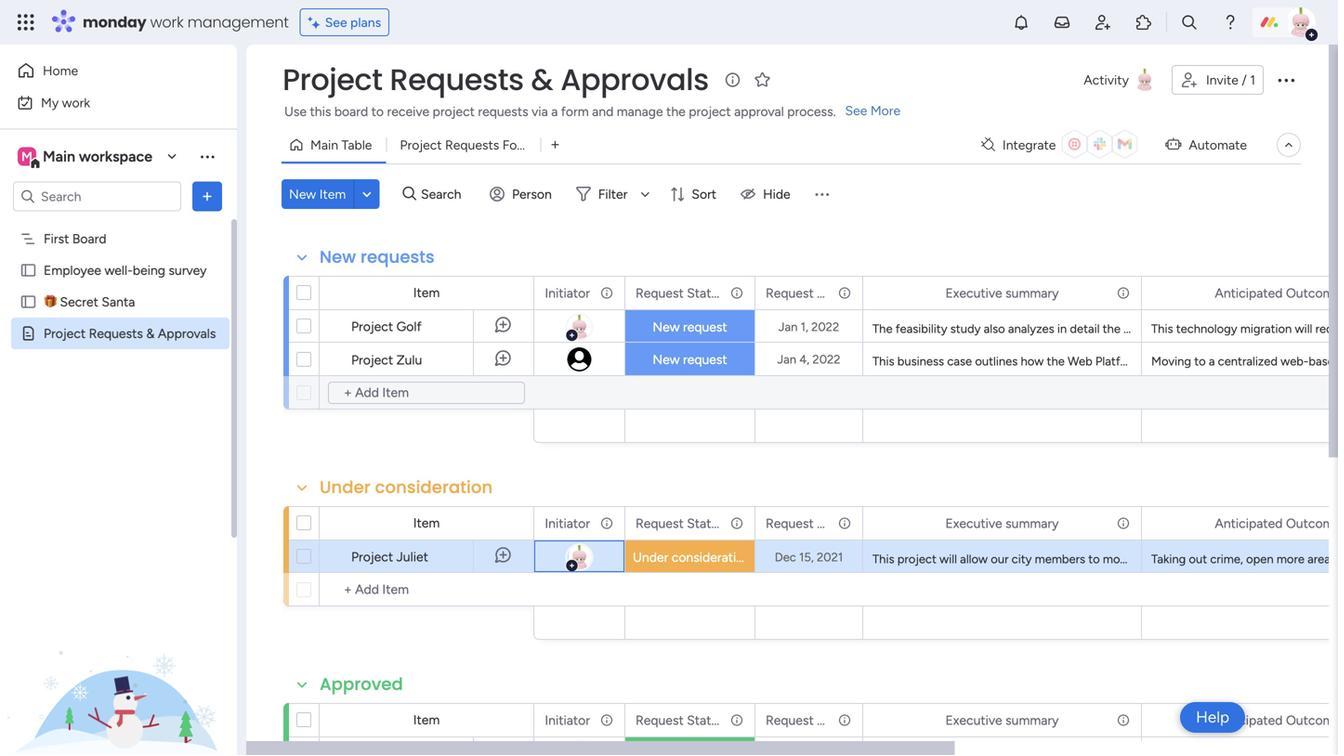 Task type: describe. For each thing, give the bounding box(es) containing it.
study
[[950, 322, 981, 336]]

requests for project requests form "button"
[[445, 137, 499, 153]]

0 vertical spatial will
[[1295, 322, 1313, 336]]

hide
[[763, 186, 791, 202]]

juliet
[[396, 549, 428, 565]]

anticipated for requests
[[1215, 285, 1283, 301]]

outlines
[[975, 354, 1018, 369]]

invite
[[1206, 72, 1239, 88]]

/
[[1242, 72, 1247, 88]]

person
[[512, 186, 552, 202]]

1 request from the top
[[683, 319, 727, 335]]

date for third request date field from the bottom of the page
[[817, 285, 845, 301]]

the right how
[[1047, 354, 1065, 369]]

moving
[[1151, 354, 1191, 369]]

also
[[984, 322, 1005, 336]]

ruby anderson image
[[1286, 7, 1316, 37]]

2 new request from the top
[[653, 352, 727, 368]]

3 request date field from the top
[[761, 710, 845, 731]]

see inside button
[[325, 14, 347, 30]]

anticipated for consideration
[[1215, 516, 1283, 532]]

moving to a centralized web-based
[[1151, 354, 1338, 369]]

Search field
[[416, 181, 472, 207]]

how
[[1021, 354, 1044, 369]]

person button
[[482, 179, 563, 209]]

work for monday
[[150, 12, 184, 33]]

1 horizontal spatial under consideration
[[633, 550, 751, 566]]

via
[[532, 104, 548, 119]]

project requests form button
[[386, 130, 540, 160]]

column information image for first request date field from the bottom
[[837, 713, 852, 728]]

1,
[[801, 320, 808, 335]]

requests for project requests & approvals field
[[390, 59, 524, 100]]

migration
[[1241, 322, 1292, 336]]

activity
[[1084, 72, 1129, 88]]

2021
[[817, 550, 843, 565]]

to left enjoy
[[1193, 552, 1204, 567]]

project requests & approvals inside list box
[[44, 326, 216, 342]]

use
[[284, 104, 307, 119]]

measur
[[1300, 322, 1338, 336]]

3 initiator field from the top
[[540, 710, 595, 731]]

enjoy
[[1207, 552, 1237, 567]]

request for 1st request status "field" from the top
[[636, 285, 684, 301]]

anticipated outcome for consideration
[[1215, 516, 1338, 532]]

integrate
[[1003, 137, 1056, 153]]

the
[[873, 322, 893, 336]]

allow
[[960, 552, 988, 567]]

board
[[334, 104, 368, 119]]

column information image for first executive summary "field" from the top of the page
[[1116, 286, 1131, 301]]

to right moving
[[1194, 354, 1206, 369]]

see plans
[[325, 14, 381, 30]]

2 executive from the top
[[946, 516, 1002, 532]]

feasibility
[[896, 322, 948, 336]]

m
[[21, 149, 32, 164]]

4,
[[799, 352, 810, 367]]

2 request status field from the top
[[631, 513, 725, 534]]

this for this project will allow our city members to move freely and to enjoy all the areas the cit
[[873, 552, 895, 567]]

and for manage
[[592, 104, 614, 119]]

main for main table
[[310, 137, 338, 153]]

project down 🎁
[[44, 326, 86, 342]]

3 executive from the top
[[946, 713, 1002, 729]]

move
[[1103, 552, 1133, 567]]

bu
[[1325, 354, 1338, 369]]

platform
[[1096, 354, 1142, 369]]

inbox image
[[1053, 13, 1072, 32]]

see plans button
[[300, 8, 390, 36]]

board
[[72, 231, 106, 247]]

members
[[1035, 552, 1086, 567]]

our
[[991, 552, 1009, 567]]

2 executive summary field from the top
[[941, 513, 1064, 534]]

3 executive summary field from the top
[[941, 710, 1064, 731]]

item for approved
[[413, 712, 440, 728]]

date for first request date field from the bottom
[[817, 713, 845, 729]]

(wp)
[[1145, 354, 1172, 369]]

3 anticipated outcome field from the top
[[1210, 710, 1338, 731]]

workspace
[[79, 148, 152, 165]]

hide button
[[733, 179, 802, 209]]

approval
[[734, 104, 784, 119]]

1 executive from the top
[[946, 285, 1002, 301]]

requests inside list box
[[89, 326, 143, 342]]

anticipated outcome field for requests
[[1210, 283, 1338, 303]]

the right 'all'
[[1254, 552, 1272, 567]]

centralized
[[1218, 354, 1278, 369]]

my
[[41, 95, 59, 111]]

form
[[503, 137, 533, 153]]

plans
[[350, 14, 381, 30]]

column information image for 1st initiator field from the bottom of the page
[[599, 713, 614, 728]]

project up project zulu
[[351, 319, 393, 335]]

angle down image
[[362, 187, 371, 201]]

2 request date field from the top
[[761, 513, 845, 534]]

Search in workspace field
[[39, 186, 155, 207]]

Approved field
[[315, 673, 408, 697]]

15,
[[799, 550, 814, 565]]

all
[[1240, 552, 1251, 567]]

being
[[133, 263, 165, 278]]

request for third request date field from the bottom of the page
[[766, 285, 814, 301]]

this for this business case outlines how the web platform (wp) project will address current bu
[[873, 354, 895, 369]]

performance
[[1228, 322, 1297, 336]]

sort button
[[662, 179, 728, 209]]

2 vertical spatial will
[[940, 552, 957, 567]]

main table
[[310, 137, 372, 153]]

based
[[1309, 354, 1338, 369]]

help image
[[1221, 13, 1240, 32]]

filter button
[[569, 179, 656, 209]]

status for third request status "field" from the top
[[687, 713, 725, 729]]

notifications image
[[1012, 13, 1031, 32]]

project up this
[[283, 59, 382, 100]]

1 vertical spatial a
[[1209, 354, 1215, 369]]

and for to
[[1170, 552, 1190, 567]]

request for second request date field from the top of the page
[[766, 516, 814, 532]]

business
[[897, 354, 944, 369]]

0 vertical spatial project requests & approvals
[[283, 59, 709, 100]]

new item
[[289, 186, 346, 202]]

santa
[[102, 294, 135, 310]]

to left move
[[1089, 552, 1100, 567]]

my work
[[41, 95, 90, 111]]

status for 2nd request status "field" from the top
[[687, 516, 725, 532]]

anticipated outcome for requests
[[1215, 285, 1338, 301]]

lottie animation image
[[0, 568, 237, 756]]

project up (wp)
[[1124, 322, 1163, 336]]

this technology migration will redu
[[1151, 322, 1338, 336]]

🎁
[[44, 294, 57, 310]]

list box containing first board
[[0, 219, 237, 600]]

taking out crime, open more areas 
[[1151, 552, 1338, 567]]

1 request status field from the top
[[631, 283, 725, 303]]

outcome for consideration
[[1286, 516, 1338, 532]]

1 executive summary field from the top
[[941, 283, 1064, 303]]

2 request status from the top
[[636, 516, 725, 532]]

new inside new requests field
[[320, 245, 356, 269]]

2022 for jan 1, 2022
[[811, 320, 839, 335]]

well-
[[104, 263, 133, 278]]

technology
[[1176, 322, 1238, 336]]

cit
[[1328, 552, 1338, 567]]

anticipated outcome field for consideration
[[1210, 513, 1338, 534]]

column information image for second request date field from the top of the page
[[837, 516, 852, 531]]

this for this technology migration will redu
[[1151, 322, 1173, 336]]

the feasibility study also analyzes in detail the project objectives, performance measur
[[873, 322, 1338, 336]]

2 request from the top
[[683, 352, 727, 368]]

employee
[[44, 263, 101, 278]]

add to favorites image
[[753, 70, 772, 89]]

1
[[1250, 72, 1256, 88]]

approved
[[320, 673, 403, 697]]

home button
[[11, 56, 200, 85]]

automate
[[1189, 137, 1247, 153]]

redu
[[1316, 322, 1338, 336]]

home
[[43, 63, 78, 79]]

monday
[[83, 12, 146, 33]]

0 vertical spatial + add item text field
[[328, 382, 525, 404]]

2 executive summary from the top
[[946, 516, 1059, 532]]

item for under consideration
[[413, 515, 440, 531]]

3 request date from the top
[[766, 713, 845, 729]]

item inside button
[[319, 186, 346, 202]]

main table button
[[282, 130, 386, 160]]

invite / 1 button
[[1172, 65, 1264, 95]]



Task type: locate. For each thing, give the bounding box(es) containing it.
2022 right the 1,
[[811, 320, 839, 335]]

a
[[551, 104, 558, 119], [1209, 354, 1215, 369]]

2 horizontal spatial will
[[1295, 322, 1313, 336]]

0 horizontal spatial and
[[592, 104, 614, 119]]

the
[[666, 104, 686, 119], [1103, 322, 1121, 336], [1047, 354, 1065, 369], [1254, 552, 1272, 567], [1307, 552, 1325, 567]]

areas
[[1275, 552, 1304, 567], [1308, 552, 1336, 567]]

request for first request date field from the bottom
[[766, 713, 814, 729]]

main left table
[[310, 137, 338, 153]]

see inside 'use this board to receive project requests via a form and manage the project approval process. see more'
[[845, 103, 867, 118]]

request for third request status "field" from the top
[[636, 713, 684, 729]]

0 vertical spatial executive
[[946, 285, 1002, 301]]

arrow down image
[[634, 183, 656, 205]]

this up (wp)
[[1151, 322, 1173, 336]]

1 initiator field from the top
[[540, 283, 595, 303]]

1 vertical spatial status
[[687, 516, 725, 532]]

outcome for requests
[[1286, 285, 1338, 301]]

under consideration inside field
[[320, 476, 493, 500]]

0 vertical spatial anticipated
[[1215, 285, 1283, 301]]

item for new requests
[[413, 285, 440, 301]]

0 vertical spatial executive summary field
[[941, 283, 1064, 303]]

2 initiator from the top
[[545, 516, 590, 532]]

2 date from the top
[[817, 516, 845, 532]]

1 horizontal spatial under
[[633, 550, 668, 566]]

2 vertical spatial executive summary
[[946, 713, 1059, 729]]

1 vertical spatial under
[[633, 550, 668, 566]]

requests down the santa
[[89, 326, 143, 342]]

under
[[320, 476, 371, 500], [633, 550, 668, 566]]

0 vertical spatial work
[[150, 12, 184, 33]]

1 vertical spatial request date
[[766, 516, 845, 532]]

table
[[342, 137, 372, 153]]

and right form
[[592, 104, 614, 119]]

more
[[871, 103, 901, 118]]

1 vertical spatial + add item text field
[[329, 579, 525, 601]]

0 vertical spatial and
[[592, 104, 614, 119]]

receive
[[387, 104, 429, 119]]

list box
[[0, 219, 237, 600]]

employee well-being survey
[[44, 263, 207, 278]]

analyzes
[[1008, 322, 1055, 336]]

in
[[1057, 322, 1067, 336]]

options image
[[198, 187, 217, 206], [729, 277, 742, 309], [836, 277, 849, 309], [598, 508, 612, 539], [836, 508, 849, 539], [729, 705, 742, 737], [1115, 705, 1128, 737]]

project down objectives,
[[1175, 354, 1214, 369]]

1 vertical spatial request status field
[[631, 513, 725, 534]]

zulu
[[396, 352, 422, 368]]

will left redu
[[1295, 322, 1313, 336]]

column information image
[[599, 286, 614, 301], [837, 286, 852, 301], [599, 516, 614, 531], [730, 516, 744, 531], [1116, 516, 1131, 531], [730, 713, 744, 728]]

show board description image
[[722, 71, 744, 89]]

1 vertical spatial project requests & approvals
[[44, 326, 216, 342]]

see
[[325, 14, 347, 30], [845, 103, 867, 118]]

request
[[636, 285, 684, 301], [766, 285, 814, 301], [636, 516, 684, 532], [766, 516, 814, 532], [636, 713, 684, 729], [766, 713, 814, 729]]

summary for 2nd executive summary "field"
[[1006, 516, 1059, 532]]

secret
[[60, 294, 98, 310]]

2 vertical spatial summary
[[1006, 713, 1059, 729]]

project left allow
[[897, 552, 937, 567]]

3 initiator from the top
[[545, 713, 590, 729]]

this business case outlines how the web platform (wp) project will address current bu
[[873, 354, 1338, 369]]

1 vertical spatial &
[[146, 326, 155, 342]]

help button
[[1180, 703, 1245, 733]]

0 horizontal spatial a
[[551, 104, 558, 119]]

2 vertical spatial status
[[687, 713, 725, 729]]

2022
[[811, 320, 839, 335], [813, 352, 841, 367]]

approvals up manage on the left top
[[560, 59, 709, 100]]

1 request date field from the top
[[761, 283, 845, 303]]

current
[[1283, 354, 1322, 369]]

work right 'my'
[[62, 95, 90, 111]]

workspace selection element
[[18, 145, 155, 170]]

main for main workspace
[[43, 148, 75, 165]]

consideration up juliet
[[375, 476, 493, 500]]

3 request status field from the top
[[631, 710, 725, 731]]

project down show board description icon
[[689, 104, 731, 119]]

see more link
[[843, 101, 903, 120]]

invite members image
[[1094, 13, 1112, 32]]

city
[[1012, 552, 1032, 567]]

this
[[310, 104, 331, 119]]

1 initiator from the top
[[545, 285, 590, 301]]

menu image
[[813, 185, 831, 204]]

summary for first executive summary "field" from the top of the page
[[1006, 285, 1059, 301]]

3 request status from the top
[[636, 713, 725, 729]]

main inside button
[[310, 137, 338, 153]]

project requests & approvals down the santa
[[44, 326, 216, 342]]

0 vertical spatial initiator field
[[540, 283, 595, 303]]

consideration inside field
[[375, 476, 493, 500]]

column information image
[[730, 286, 744, 301], [1116, 286, 1131, 301], [837, 516, 852, 531], [599, 713, 614, 728], [837, 713, 852, 728], [1116, 713, 1131, 728]]

1 vertical spatial summary
[[1006, 516, 1059, 532]]

workspace options image
[[198, 147, 217, 166]]

0 vertical spatial request
[[683, 319, 727, 335]]

dec 15, 2021
[[775, 550, 843, 565]]

1 vertical spatial under consideration
[[633, 550, 751, 566]]

1 vertical spatial anticipated outcome
[[1215, 516, 1338, 532]]

to
[[371, 104, 384, 119], [1194, 354, 1206, 369], [1089, 552, 1100, 567], [1193, 552, 1204, 567]]

case
[[947, 354, 972, 369]]

1 vertical spatial initiator field
[[540, 513, 595, 534]]

apps image
[[1135, 13, 1153, 32]]

requests inside "button"
[[445, 137, 499, 153]]

jan for jan 4, 2022
[[777, 352, 796, 367]]

jan left the 1,
[[779, 320, 798, 335]]

1 new request from the top
[[653, 319, 727, 335]]

2022 right '4,'
[[813, 352, 841, 367]]

1 areas from the left
[[1275, 552, 1304, 567]]

will left address
[[1217, 354, 1234, 369]]

requests inside field
[[361, 245, 435, 269]]

+ add item text field down zulu
[[328, 382, 525, 404]]

web-
[[1281, 354, 1309, 369]]

0 vertical spatial requests
[[478, 104, 528, 119]]

requests left form
[[445, 137, 499, 153]]

2022 for jan 4, 2022
[[813, 352, 841, 367]]

public board image
[[20, 293, 37, 311]]

Project Requests & Approvals field
[[278, 59, 713, 100]]

approvals
[[560, 59, 709, 100], [158, 326, 216, 342]]

project requests form
[[400, 137, 533, 153]]

2 outcome from the top
[[1286, 516, 1338, 532]]

1 vertical spatial requests
[[361, 245, 435, 269]]

2 vertical spatial request date
[[766, 713, 845, 729]]

address
[[1237, 354, 1280, 369]]

requests down 'v2 search' icon
[[361, 245, 435, 269]]

2 vertical spatial this
[[873, 552, 895, 567]]

1 executive summary from the top
[[946, 285, 1059, 301]]

1 anticipated outcome from the top
[[1215, 285, 1338, 301]]

project down project golf at the top
[[351, 352, 393, 368]]

2 request date from the top
[[766, 516, 845, 532]]

outcome
[[1286, 285, 1338, 301], [1286, 516, 1338, 532], [1286, 713, 1338, 729]]

0 vertical spatial see
[[325, 14, 347, 30]]

management
[[187, 12, 289, 33]]

areas right the more
[[1308, 552, 1336, 567]]

Initiator field
[[540, 283, 595, 303], [540, 513, 595, 534], [540, 710, 595, 731]]

process.
[[787, 104, 836, 119]]

this down the the
[[873, 354, 895, 369]]

new request
[[653, 319, 727, 335], [653, 352, 727, 368]]

Request Date field
[[761, 283, 845, 303], [761, 513, 845, 534], [761, 710, 845, 731]]

0 vertical spatial 2022
[[811, 320, 839, 335]]

0 horizontal spatial areas
[[1275, 552, 1304, 567]]

request for 2nd request status "field" from the top
[[636, 516, 684, 532]]

web
[[1068, 354, 1093, 369]]

initiator
[[545, 285, 590, 301], [545, 516, 590, 532], [545, 713, 590, 729]]

1 vertical spatial executive summary field
[[941, 513, 1064, 534]]

dapulse integrations image
[[981, 138, 995, 152]]

1 horizontal spatial a
[[1209, 354, 1215, 369]]

a inside 'use this board to receive project requests via a form and manage the project approval process. see more'
[[551, 104, 558, 119]]

0 horizontal spatial &
[[146, 326, 155, 342]]

0 horizontal spatial under
[[320, 476, 371, 500]]

1 vertical spatial will
[[1217, 354, 1234, 369]]

project up project requests form "button"
[[433, 104, 475, 119]]

1 vertical spatial approvals
[[158, 326, 216, 342]]

and
[[592, 104, 614, 119], [1170, 552, 1190, 567]]

0 vertical spatial request status
[[636, 285, 725, 301]]

1 horizontal spatial &
[[531, 59, 553, 100]]

2 anticipated outcome from the top
[[1215, 516, 1338, 532]]

0 vertical spatial jan
[[779, 320, 798, 335]]

2 vertical spatial request status
[[636, 713, 725, 729]]

2 vertical spatial anticipated outcome
[[1215, 713, 1338, 729]]

see left more
[[845, 103, 867, 118]]

0 vertical spatial consideration
[[375, 476, 493, 500]]

the right detail
[[1103, 322, 1121, 336]]

1 horizontal spatial areas
[[1308, 552, 1336, 567]]

new requests
[[320, 245, 435, 269]]

0 vertical spatial &
[[531, 59, 553, 100]]

1 vertical spatial executive summary
[[946, 516, 1059, 532]]

request date
[[766, 285, 845, 301], [766, 516, 845, 532], [766, 713, 845, 729]]

0 vertical spatial anticipated outcome
[[1215, 285, 1338, 301]]

new
[[289, 186, 316, 202], [320, 245, 356, 269], [653, 319, 680, 335], [653, 352, 680, 368]]

golf
[[396, 319, 422, 335]]

2 vertical spatial anticipated outcome field
[[1210, 710, 1338, 731]]

2 anticipated outcome field from the top
[[1210, 513, 1338, 534]]

to inside 'use this board to receive project requests via a form and manage the project approval process. see more'
[[371, 104, 384, 119]]

1 vertical spatial work
[[62, 95, 90, 111]]

0 horizontal spatial main
[[43, 148, 75, 165]]

the inside 'use this board to receive project requests via a form and manage the project approval process. see more'
[[666, 104, 686, 119]]

0 vertical spatial requests
[[390, 59, 524, 100]]

0 horizontal spatial will
[[940, 552, 957, 567]]

out
[[1189, 552, 1207, 567]]

1 horizontal spatial approvals
[[560, 59, 709, 100]]

the left cit
[[1307, 552, 1325, 567]]

this
[[1151, 322, 1173, 336], [873, 354, 895, 369], [873, 552, 895, 567]]

+ Add Item text field
[[328, 382, 525, 404], [329, 579, 525, 601]]

this project will allow our city members to move freely and to enjoy all the areas the cit
[[873, 552, 1338, 567]]

summary
[[1006, 285, 1059, 301], [1006, 516, 1059, 532], [1006, 713, 1059, 729]]

1 vertical spatial jan
[[777, 352, 796, 367]]

2 vertical spatial requests
[[89, 326, 143, 342]]

project inside project requests form "button"
[[400, 137, 442, 153]]

requests down project requests & approvals field
[[478, 104, 528, 119]]

my work button
[[11, 88, 200, 118]]

search everything image
[[1180, 13, 1199, 32]]

0 vertical spatial under consideration
[[320, 476, 493, 500]]

0 vertical spatial this
[[1151, 322, 1173, 336]]

Under consideration field
[[315, 476, 497, 500]]

1 horizontal spatial project requests & approvals
[[283, 59, 709, 100]]

work right monday
[[150, 12, 184, 33]]

Executive summary field
[[941, 283, 1064, 303], [941, 513, 1064, 534], [941, 710, 1064, 731]]

Request Status field
[[631, 283, 725, 303], [631, 513, 725, 534], [631, 710, 725, 731]]

0 vertical spatial request date field
[[761, 283, 845, 303]]

2 vertical spatial request date field
[[761, 710, 845, 731]]

and inside 'use this board to receive project requests via a form and manage the project approval process. see more'
[[592, 104, 614, 119]]

0 vertical spatial new request
[[653, 319, 727, 335]]

main workspace
[[43, 148, 152, 165]]

project requests & approvals up "via"
[[283, 59, 709, 100]]

lottie animation element
[[0, 568, 237, 756]]

2 areas from the left
[[1308, 552, 1336, 567]]

2 vertical spatial anticipated
[[1215, 713, 1283, 729]]

work for my
[[62, 95, 90, 111]]

1 horizontal spatial consideration
[[672, 550, 751, 566]]

summary for first executive summary "field" from the bottom of the page
[[1006, 713, 1059, 729]]

0 vertical spatial executive summary
[[946, 285, 1059, 301]]

& inside list box
[[146, 326, 155, 342]]

form
[[561, 104, 589, 119]]

under inside field
[[320, 476, 371, 500]]

1 vertical spatial request
[[683, 352, 727, 368]]

0 vertical spatial anticipated outcome field
[[1210, 283, 1338, 303]]

new inside new item button
[[289, 186, 316, 202]]

project
[[283, 59, 382, 100], [400, 137, 442, 153], [351, 319, 393, 335], [44, 326, 86, 342], [351, 352, 393, 368], [1175, 354, 1214, 369], [351, 549, 393, 565]]

sort
[[692, 186, 717, 202]]

a down "technology"
[[1209, 354, 1215, 369]]

2 anticipated from the top
[[1215, 516, 1283, 532]]

1 date from the top
[[817, 285, 845, 301]]

2 vertical spatial date
[[817, 713, 845, 729]]

1 horizontal spatial main
[[310, 137, 338, 153]]

v2 search image
[[403, 184, 416, 205]]

0 vertical spatial approvals
[[560, 59, 709, 100]]

& down being at the top left of the page
[[146, 326, 155, 342]]

2 initiator field from the top
[[540, 513, 595, 534]]

1 horizontal spatial requests
[[478, 104, 528, 119]]

will
[[1295, 322, 1313, 336], [1217, 354, 1234, 369], [940, 552, 957, 567]]

New requests field
[[315, 245, 439, 270]]

project left juliet
[[351, 549, 393, 565]]

1 vertical spatial see
[[845, 103, 867, 118]]

Anticipated Outcome field
[[1210, 283, 1338, 303], [1210, 513, 1338, 534], [1210, 710, 1338, 731]]

jan for jan 1, 2022
[[779, 320, 798, 335]]

the right manage on the left top
[[666, 104, 686, 119]]

project down receive
[[400, 137, 442, 153]]

2 vertical spatial initiator field
[[540, 710, 595, 731]]

approvals down the survey
[[158, 326, 216, 342]]

this right 2021
[[873, 552, 895, 567]]

2 vertical spatial request status field
[[631, 710, 725, 731]]

main right workspace icon
[[43, 148, 75, 165]]

survey
[[169, 263, 207, 278]]

2 vertical spatial outcome
[[1286, 713, 1338, 729]]

1 outcome from the top
[[1286, 285, 1338, 301]]

1 vertical spatial request status
[[636, 516, 725, 532]]

1 vertical spatial and
[[1170, 552, 1190, 567]]

2 summary from the top
[[1006, 516, 1059, 532]]

invite / 1
[[1206, 72, 1256, 88]]

2 status from the top
[[687, 516, 725, 532]]

1 vertical spatial initiator
[[545, 516, 590, 532]]

status for 1st request status "field" from the top
[[687, 285, 725, 301]]

dec
[[775, 550, 796, 565]]

areas right open
[[1275, 552, 1304, 567]]

0 horizontal spatial work
[[62, 95, 90, 111]]

0 horizontal spatial under consideration
[[320, 476, 493, 500]]

open
[[1246, 552, 1274, 567]]

1 request date from the top
[[766, 285, 845, 301]]

0 vertical spatial a
[[551, 104, 558, 119]]

column information image for first executive summary "field" from the bottom of the page
[[1116, 713, 1131, 728]]

collapse board header image
[[1282, 138, 1296, 152]]

+ add item text field down juliet
[[329, 579, 525, 601]]

detail
[[1070, 322, 1100, 336]]

& up "via"
[[531, 59, 553, 100]]

3 summary from the top
[[1006, 713, 1059, 729]]

autopilot image
[[1166, 132, 1182, 156]]

1 summary from the top
[[1006, 285, 1059, 301]]

0 horizontal spatial project requests & approvals
[[44, 326, 216, 342]]

requests up receive
[[390, 59, 524, 100]]

select product image
[[17, 13, 35, 32]]

1 horizontal spatial will
[[1217, 354, 1234, 369]]

jan left '4,'
[[777, 352, 796, 367]]

0 vertical spatial summary
[[1006, 285, 1059, 301]]

request status
[[636, 285, 725, 301], [636, 516, 725, 532], [636, 713, 725, 729]]

filter
[[598, 186, 628, 202]]

1 request status from the top
[[636, 285, 725, 301]]

and right freely
[[1170, 552, 1190, 567]]

consideration left dec
[[672, 550, 751, 566]]

🎁 secret santa
[[44, 294, 135, 310]]

3 outcome from the top
[[1286, 713, 1338, 729]]

will left allow
[[940, 552, 957, 567]]

3 date from the top
[[817, 713, 845, 729]]

start conversation image
[[473, 737, 533, 756]]

1 vertical spatial 2022
[[813, 352, 841, 367]]

to right board
[[371, 104, 384, 119]]

3 anticipated outcome from the top
[[1215, 713, 1338, 729]]

option
[[0, 222, 237, 226]]

2 vertical spatial executive summary field
[[941, 710, 1064, 731]]

public board image
[[20, 262, 37, 279]]

work inside button
[[62, 95, 90, 111]]

jan 4, 2022
[[777, 352, 841, 367]]

0 vertical spatial date
[[817, 285, 845, 301]]

1 anticipated outcome field from the top
[[1210, 283, 1338, 303]]

a right "via"
[[551, 104, 558, 119]]

objectives,
[[1166, 322, 1225, 336]]

1 vertical spatial requests
[[445, 137, 499, 153]]

executive summary
[[946, 285, 1059, 301], [946, 516, 1059, 532], [946, 713, 1059, 729]]

0 vertical spatial initiator
[[545, 285, 590, 301]]

2 vertical spatial executive
[[946, 713, 1002, 729]]

project zulu
[[351, 352, 422, 368]]

1 status from the top
[[687, 285, 725, 301]]

main inside workspace selection element
[[43, 148, 75, 165]]

date
[[817, 285, 845, 301], [817, 516, 845, 532], [817, 713, 845, 729]]

3 anticipated from the top
[[1215, 713, 1283, 729]]

1 vertical spatial executive
[[946, 516, 1002, 532]]

workspace image
[[18, 146, 36, 167]]

&
[[531, 59, 553, 100], [146, 326, 155, 342]]

1 anticipated from the top
[[1215, 285, 1283, 301]]

date for second request date field from the top of the page
[[817, 516, 845, 532]]

add view image
[[551, 138, 559, 152]]

requests inside 'use this board to receive project requests via a form and manage the project approval process. see more'
[[478, 104, 528, 119]]

taking
[[1151, 552, 1186, 567]]

1 vertical spatial new request
[[653, 352, 727, 368]]

3 status from the top
[[687, 713, 725, 729]]

more
[[1277, 552, 1305, 567]]

3 executive summary from the top
[[946, 713, 1059, 729]]

activity button
[[1076, 65, 1164, 95]]

1 vertical spatial outcome
[[1286, 516, 1338, 532]]

column information image for 1st request status "field" from the top
[[730, 286, 744, 301]]

options image
[[1275, 69, 1297, 91], [598, 277, 612, 309], [1115, 277, 1128, 309], [729, 508, 742, 539], [1115, 508, 1128, 539], [598, 705, 612, 737], [836, 705, 849, 737]]

0 vertical spatial outcome
[[1286, 285, 1338, 301]]

see left plans on the left of page
[[325, 14, 347, 30]]

1 vertical spatial anticipated
[[1215, 516, 1283, 532]]

new item button
[[282, 179, 353, 209]]

crime,
[[1210, 552, 1243, 567]]



Task type: vqa. For each thing, say whether or not it's contained in the screenshot.
14th
no



